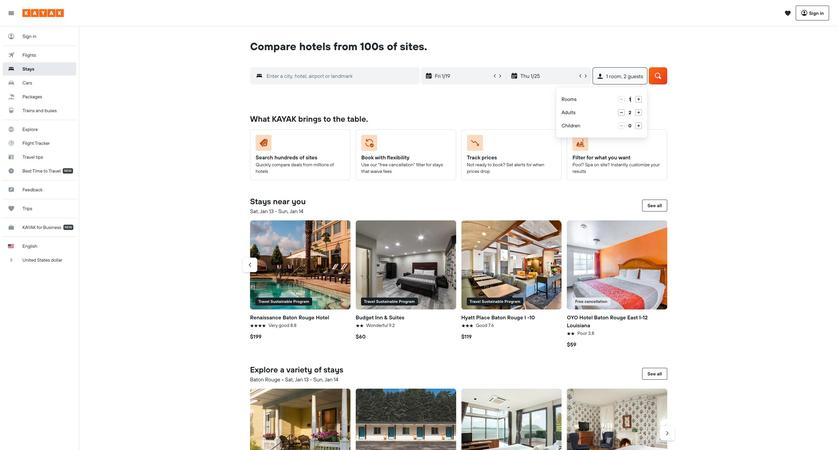 Task type: vqa. For each thing, say whether or not it's contained in the screenshot.
Back icon
yes



Task type: describe. For each thing, give the bounding box(es) containing it.
Children field
[[625, 123, 636, 129]]

renaissance baton rouge hotel element
[[250, 221, 351, 310]]

Enter a city, hotel, airport or landmark text field
[[263, 71, 420, 81]]

hyatt place baton rouge i -10 element
[[462, 221, 562, 310]]

forward image
[[664, 431, 671, 437]]

inn element
[[567, 389, 668, 451]]

oyo hotel baton rouge east i-12 louisiana element
[[567, 221, 668, 310]]

Rooms field
[[625, 96, 636, 103]]

hotel element
[[462, 389, 562, 451]]



Task type: locate. For each thing, give the bounding box(es) containing it.
stays near you carousel region
[[243, 218, 670, 352]]

united states (english) image
[[8, 245, 14, 249]]

explore a variety of stays carousel region
[[248, 387, 675, 451]]

motel element
[[356, 389, 456, 451]]

navigation menu image
[[8, 10, 15, 16]]

back image
[[247, 262, 254, 269]]

figure
[[256, 135, 342, 154], [362, 135, 448, 154], [467, 135, 554, 154], [573, 135, 659, 154], [250, 221, 351, 310], [356, 221, 456, 310], [462, 221, 562, 310], [567, 221, 668, 310]]

bed & breakfast element
[[250, 389, 351, 451]]

budget inn & suites element
[[356, 221, 456, 310]]

Adults field
[[625, 109, 636, 116]]

None search field
[[240, 53, 678, 98]]



